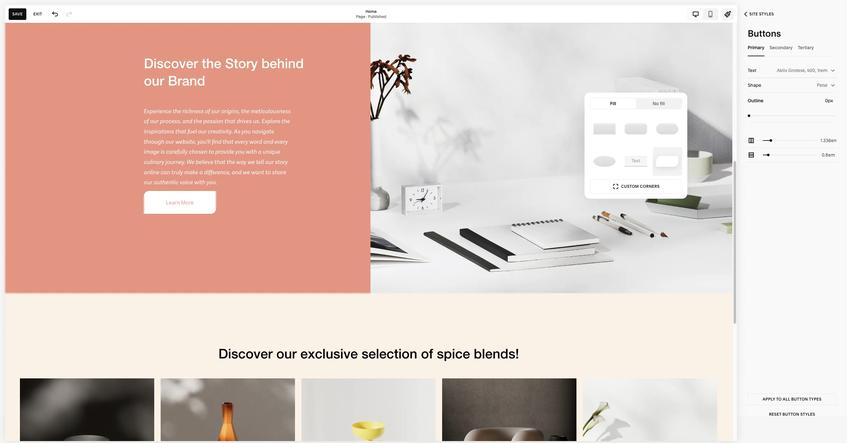 Task type: describe. For each thing, give the bounding box(es) containing it.
tab list containing fill
[[591, 98, 682, 109]]

secondary
[[770, 45, 793, 50]]

·
[[367, 14, 368, 19]]

square image
[[594, 124, 616, 134]]

grotesk,
[[789, 68, 807, 73]]

your trial ends in 14 days. upgrade now to get the most out of your site.
[[334, 431, 483, 437]]

to
[[417, 431, 421, 437]]

get
[[423, 431, 430, 437]]

home
[[366, 9, 377, 14]]

no fill
[[653, 101, 665, 106]]

days.
[[375, 431, 386, 437]]

tab list containing primary
[[748, 39, 837, 56]]

tertiary
[[799, 45, 815, 50]]

primary button
[[748, 39, 765, 56]]

primary
[[748, 45, 765, 50]]

fill
[[661, 101, 665, 106]]

1 horizontal spatial styles
[[801, 412, 816, 417]]

aktiv
[[778, 68, 788, 73]]

secondary button
[[770, 39, 793, 56]]

reset button styles
[[770, 412, 816, 417]]

your
[[464, 431, 473, 437]]

site.
[[474, 431, 483, 437]]

[object Object] range field
[[748, 109, 837, 123]]

most
[[439, 431, 449, 437]]

upgrade
[[387, 431, 406, 437]]

site
[[750, 12, 759, 16]]

shape
[[748, 82, 762, 88]]

buttons
[[748, 28, 782, 39]]

of
[[458, 431, 463, 437]]

outline
[[748, 98, 764, 104]]

text
[[748, 68, 757, 73]]

aktiv grotesk, 400, 1rem
[[778, 68, 828, 73]]

published
[[368, 14, 387, 19]]

tertiary button
[[799, 39, 815, 56]]

0 vertical spatial styles
[[760, 12, 775, 16]]

[object Object] text field
[[826, 97, 835, 104]]

outline element
[[748, 93, 837, 123]]

1rem
[[818, 68, 828, 73]]

trial
[[344, 431, 352, 437]]

exit button
[[30, 8, 46, 20]]

fill button
[[591, 98, 637, 109]]



Task type: vqa. For each thing, say whether or not it's contained in the screenshot.
Oval image
yes



Task type: locate. For each thing, give the bounding box(es) containing it.
fill
[[611, 101, 617, 106]]

petal image
[[657, 156, 679, 167]]

ends
[[353, 431, 364, 437]]

in
[[365, 431, 369, 437]]

rounded rectangle image
[[625, 124, 648, 134]]

site styles button
[[738, 7, 782, 21]]

None text field
[[821, 137, 837, 144], [821, 151, 837, 159], [821, 137, 837, 144], [821, 151, 837, 159]]

1 vertical spatial styles
[[801, 412, 816, 417]]

save button
[[9, 8, 26, 20]]

site styles
[[750, 12, 775, 16]]

save
[[12, 11, 23, 16]]

0 vertical spatial tab list
[[689, 9, 719, 19]]

0 horizontal spatial styles
[[760, 12, 775, 16]]

oval image
[[594, 156, 616, 167]]

tab list
[[689, 9, 719, 19], [748, 39, 837, 56], [591, 98, 682, 109]]

no fill button
[[637, 98, 682, 109]]

now
[[407, 431, 416, 437]]

exit
[[33, 11, 42, 16]]

None range field
[[764, 133, 818, 148], [764, 148, 818, 162], [764, 133, 818, 148], [764, 148, 818, 162]]

the
[[431, 431, 438, 437]]

styles right button
[[801, 412, 816, 417]]

2 horizontal spatial tab list
[[748, 39, 837, 56]]

your
[[334, 431, 343, 437]]

pill image
[[657, 124, 679, 134]]

petal
[[818, 82, 828, 88]]

out
[[450, 431, 457, 437]]

home page · published
[[356, 9, 387, 19]]

1 horizontal spatial tab list
[[689, 9, 719, 19]]

1 vertical spatial tab list
[[748, 39, 837, 56]]

14
[[370, 431, 374, 437]]

custom corners
[[622, 184, 660, 189]]

corners
[[641, 184, 660, 189]]

400,
[[808, 68, 817, 73]]

button
[[783, 412, 800, 417]]

2 vertical spatial tab list
[[591, 98, 682, 109]]

0 horizontal spatial tab list
[[591, 98, 682, 109]]

custom corners button
[[590, 179, 683, 194]]

underline image
[[625, 156, 648, 167]]

styles right "site"
[[760, 12, 775, 16]]

custom
[[622, 184, 640, 189]]

page
[[356, 14, 366, 19]]

reset
[[770, 412, 782, 417]]

no
[[653, 101, 659, 106]]

styles
[[760, 12, 775, 16], [801, 412, 816, 417]]

reset button styles button
[[748, 409, 837, 420]]



